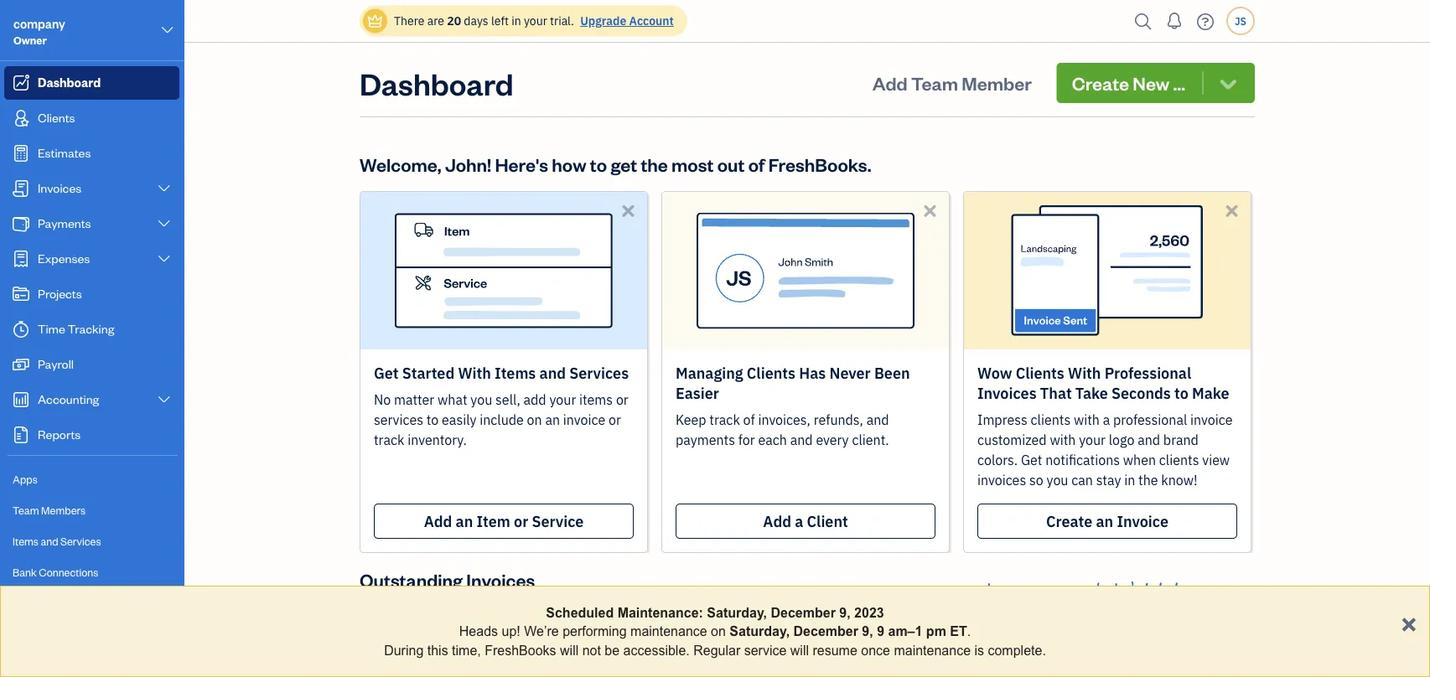 Task type: vqa. For each thing, say whether or not it's contained in the screenshot.
MONTHLY TOTAL : 5:20
no



Task type: locate. For each thing, give the bounding box(es) containing it.
create inside dropdown button
[[1072, 71, 1130, 95]]

on inside get started with items and services no matter what you sell, add your items or services to easily include on an invoice or track inventory.
[[527, 411, 542, 429]]

dashboard down are
[[360, 63, 514, 103]]

will left not
[[560, 643, 579, 658]]

with for clients
[[1068, 363, 1101, 383]]

track down services
[[374, 431, 405, 449]]

an down add
[[545, 411, 560, 429]]

create for create new …
[[1072, 71, 1130, 95]]

dashboard image
[[11, 75, 31, 91]]

1 horizontal spatial will
[[791, 643, 809, 658]]

make
[[1192, 383, 1230, 403]]

1 dismiss image from the left
[[619, 201, 638, 221]]

0 horizontal spatial clients
[[1031, 411, 1071, 429]]

chevron large down image
[[160, 20, 175, 40], [156, 182, 172, 195], [156, 217, 172, 231], [156, 393, 172, 407]]

0 vertical spatial you
[[471, 391, 492, 409]]

create new …
[[1072, 71, 1186, 95]]

to inside get started with items and services no matter what you sell, add your items or services to easily include on an invoice or track inventory.
[[427, 411, 439, 429]]

1 horizontal spatial items
[[495, 363, 536, 383]]

or right items
[[616, 391, 629, 409]]

get
[[611, 152, 637, 176]]

the right get on the top left of the page
[[641, 152, 668, 176]]

1 with from the left
[[458, 363, 491, 383]]

0 vertical spatial saturday,
[[707, 605, 767, 621]]

here's
[[495, 152, 548, 176]]

1 vertical spatial team
[[13, 504, 39, 517]]

bank
[[13, 566, 37, 579]]

maintenance down maintenance:
[[631, 624, 707, 639]]

1 horizontal spatial dismiss image
[[921, 201, 940, 221]]

view
[[1203, 452, 1230, 469]]

1 horizontal spatial you
[[1047, 472, 1069, 489]]

members
[[41, 504, 86, 517]]

items up bank
[[13, 535, 39, 548]]

time,
[[452, 643, 481, 658]]

1 vertical spatial in
[[1125, 472, 1136, 489]]

freshbooks.
[[769, 152, 872, 176]]

a up logo
[[1103, 411, 1110, 429]]

add a client link
[[676, 504, 936, 539]]

started
[[402, 363, 455, 383]]

with
[[1074, 411, 1100, 429], [1050, 431, 1076, 449]]

0 vertical spatial your
[[524, 13, 547, 29]]

clients up that
[[1016, 363, 1065, 383]]

and up add
[[540, 363, 566, 383]]

saturday,
[[707, 605, 767, 621], [730, 624, 790, 639]]

0 vertical spatial create
[[1072, 71, 1130, 95]]

go to help image
[[1192, 9, 1219, 34]]

1 vertical spatial on
[[711, 624, 726, 639]]

with inside wow clients with professional invoices that take seconds to make impress clients with a professional invoice customized with your logo and brand colors. get notifications when clients view invoices so you can stay in the know!
[[1068, 363, 1101, 383]]

invoice
[[1117, 511, 1169, 531]]

0 vertical spatial get
[[374, 363, 399, 383]]

performing
[[563, 624, 627, 639]]

0 vertical spatial invoices
[[38, 180, 82, 196]]

0 horizontal spatial will
[[560, 643, 579, 658]]

clients right client icon
[[38, 109, 75, 125]]

0 vertical spatial clients
[[1031, 411, 1071, 429]]

time
[[38, 321, 65, 337]]

add inside button
[[873, 71, 908, 95]]

dismiss image for get started with items and services
[[619, 201, 638, 221]]

clients for wow
[[1016, 363, 1065, 383]]

to left the make
[[1175, 383, 1189, 403]]

with up the what
[[458, 363, 491, 383]]

0 vertical spatial track
[[710, 411, 740, 429]]

1 vertical spatial items
[[13, 535, 39, 548]]

time tracking
[[38, 321, 114, 337]]

in right stay
[[1125, 472, 1136, 489]]

1 vertical spatial a
[[795, 511, 804, 531]]

0 horizontal spatial dashboard
[[38, 74, 101, 90]]

or down items
[[609, 411, 621, 429]]

with inside get started with items and services no matter what you sell, add your items or services to easily include on an invoice or track inventory.
[[458, 363, 491, 383]]

1 horizontal spatial 9,
[[862, 624, 873, 639]]

dismiss image
[[1223, 201, 1242, 221]]

an for invoices
[[1096, 511, 1114, 531]]

project image
[[11, 286, 31, 303]]

team
[[911, 71, 958, 95], [13, 504, 39, 517]]

0 vertical spatial services
[[570, 363, 629, 383]]

1 vertical spatial of
[[743, 411, 755, 429]]

clients link
[[4, 101, 179, 135]]

1 horizontal spatial your
[[550, 391, 576, 409]]

report image
[[11, 427, 31, 444]]

timer image
[[11, 321, 31, 338]]

you
[[471, 391, 492, 409], [1047, 472, 1069, 489]]

professional
[[1114, 411, 1188, 429]]

0 horizontal spatial items
[[13, 535, 39, 548]]

your right add
[[550, 391, 576, 409]]

notifications image
[[1161, 4, 1188, 38]]

0 vertical spatial team
[[911, 71, 958, 95]]

to up inventory.
[[427, 411, 439, 429]]

0 horizontal spatial in
[[512, 13, 521, 29]]

with up take
[[1068, 363, 1101, 383]]

pm
[[926, 624, 947, 639]]

.
[[967, 624, 971, 639]]

0 vertical spatial 9,
[[840, 605, 851, 621]]

1 horizontal spatial add
[[763, 511, 792, 531]]

in inside wow clients with professional invoices that take seconds to make impress clients with a professional invoice customized with your logo and brand colors. get notifications when clients view invoices so you can stay in the know!
[[1125, 472, 1136, 489]]

projects link
[[4, 278, 179, 311]]

chevron large down image inside invoices link
[[156, 182, 172, 195]]

with down take
[[1074, 411, 1100, 429]]

1 horizontal spatial an
[[545, 411, 560, 429]]

0 horizontal spatial invoice
[[563, 411, 606, 429]]

you right so
[[1047, 472, 1069, 489]]

an left the invoice
[[1096, 511, 1114, 531]]

the
[[641, 152, 668, 176], [1139, 472, 1158, 489]]

inventory.
[[408, 431, 467, 449]]

1 vertical spatial the
[[1139, 472, 1158, 489]]

team left member at the top right of the page
[[911, 71, 958, 95]]

chevron large down image for payments
[[156, 217, 172, 231]]

items
[[495, 363, 536, 383], [13, 535, 39, 548]]

stay
[[1097, 472, 1121, 489]]

1 horizontal spatial get
[[1021, 452, 1043, 469]]

1 vertical spatial services
[[60, 535, 101, 548]]

1 vertical spatial create
[[1046, 511, 1093, 531]]

0 horizontal spatial you
[[471, 391, 492, 409]]

an for and
[[456, 511, 473, 531]]

0 horizontal spatial clients
[[38, 109, 75, 125]]

0 horizontal spatial with
[[458, 363, 491, 383]]

clients inside managing clients has never been easier keep track of invoices, refunds, and payments for each and every client.
[[747, 363, 796, 383]]

1 horizontal spatial a
[[1103, 411, 1110, 429]]

1 horizontal spatial on
[[711, 624, 726, 639]]

1 vertical spatial invoices
[[978, 383, 1037, 403]]

get up so
[[1021, 452, 1043, 469]]

notifications
[[1046, 452, 1120, 469]]

0 horizontal spatial get
[[374, 363, 399, 383]]

will right service
[[791, 643, 809, 658]]

1 vertical spatial 9,
[[862, 624, 873, 639]]

0 vertical spatial on
[[527, 411, 542, 429]]

0 vertical spatial in
[[512, 13, 521, 29]]

a left client
[[795, 511, 804, 531]]

1 horizontal spatial the
[[1139, 472, 1158, 489]]

you left sell,
[[471, 391, 492, 409]]

crown image
[[366, 12, 384, 30]]

add team member button
[[858, 63, 1047, 103]]

1 horizontal spatial invoice
[[1191, 411, 1233, 429]]

create left new
[[1072, 71, 1130, 95]]

2 invoice from the left
[[1191, 411, 1233, 429]]

0 horizontal spatial services
[[60, 535, 101, 548]]

an inside get started with items and services no matter what you sell, add your items or services to easily include on an invoice or track inventory.
[[545, 411, 560, 429]]

1 vertical spatial get
[[1021, 452, 1043, 469]]

2 with from the left
[[1068, 363, 1101, 383]]

dashboard
[[360, 63, 514, 103], [38, 74, 101, 90]]

2 horizontal spatial clients
[[1016, 363, 1065, 383]]

chevron large down image inside payments link
[[156, 217, 172, 231]]

2 will from the left
[[791, 643, 809, 658]]

0 horizontal spatial dismiss image
[[619, 201, 638, 221]]

or right item
[[514, 511, 528, 531]]

1 vertical spatial december
[[794, 624, 859, 639]]

1 horizontal spatial team
[[911, 71, 958, 95]]

are
[[427, 13, 444, 29]]

track up payments
[[710, 411, 740, 429]]

1 horizontal spatial clients
[[747, 363, 796, 383]]

2 horizontal spatial add
[[873, 71, 908, 95]]

chart image
[[11, 392, 31, 408]]

the down when
[[1139, 472, 1158, 489]]

on inside scheduled maintenance: saturday, december 9, 2023 heads up! we're performing maintenance on saturday, december 9, 9 am–1 pm et . during this time, freshbooks will not be accessible. regular service will resume once maintenance is complete.
[[711, 624, 726, 639]]

1 vertical spatial track
[[374, 431, 405, 449]]

maintenance down pm
[[894, 643, 971, 658]]

on
[[527, 411, 542, 429], [711, 624, 726, 639]]

clients down that
[[1031, 411, 1071, 429]]

and up client.
[[867, 411, 889, 429]]

add an item or service
[[424, 511, 584, 531]]

client
[[807, 511, 848, 531]]

colors.
[[978, 452, 1018, 469]]

0 horizontal spatial team
[[13, 504, 39, 517]]

2 horizontal spatial an
[[1096, 511, 1114, 531]]

1 vertical spatial your
[[550, 391, 576, 409]]

0 horizontal spatial your
[[524, 13, 547, 29]]

0 horizontal spatial a
[[795, 511, 804, 531]]

professional
[[1105, 363, 1192, 383]]

invoices inside wow clients with professional invoices that take seconds to make impress clients with a professional invoice customized with your logo and brand colors. get notifications when clients view invoices so you can stay in the know!
[[978, 383, 1037, 403]]

service
[[532, 511, 584, 531]]

this
[[427, 643, 448, 658]]

your left trial. at the top left
[[524, 13, 547, 29]]

1 horizontal spatial invoices
[[467, 568, 535, 592]]

invoices down estimates
[[38, 180, 82, 196]]

owner
[[13, 33, 47, 47]]

once
[[861, 643, 890, 658]]

track inside get started with items and services no matter what you sell, add your items or services to easily include on an invoice or track inventory.
[[374, 431, 405, 449]]

0 horizontal spatial on
[[527, 411, 542, 429]]

1 vertical spatial maintenance
[[894, 643, 971, 658]]

matter
[[394, 391, 435, 409]]

most
[[672, 152, 714, 176]]

2 vertical spatial your
[[1079, 431, 1106, 449]]

easily
[[442, 411, 477, 429]]

saturday, up regular
[[707, 605, 767, 621]]

team inside main element
[[13, 504, 39, 517]]

projects
[[38, 286, 82, 301]]

never
[[830, 363, 871, 383]]

1 horizontal spatial in
[[1125, 472, 1136, 489]]

0 horizontal spatial track
[[374, 431, 405, 449]]

refunds,
[[814, 411, 864, 429]]

2 dismiss image from the left
[[921, 201, 940, 221]]

a
[[1103, 411, 1110, 429], [795, 511, 804, 531]]

create
[[1072, 71, 1130, 95], [1046, 511, 1093, 531]]

1 vertical spatial you
[[1047, 472, 1069, 489]]

1 horizontal spatial with
[[1068, 363, 1101, 383]]

9,
[[840, 605, 851, 621], [862, 624, 873, 639]]

× dialog
[[0, 586, 1431, 678]]

accounting link
[[4, 383, 179, 417]]

items up sell,
[[495, 363, 536, 383]]

0 horizontal spatial add
[[424, 511, 452, 531]]

0 horizontal spatial invoices
[[38, 180, 82, 196]]

0 vertical spatial a
[[1103, 411, 1110, 429]]

2 horizontal spatial your
[[1079, 431, 1106, 449]]

0 vertical spatial items
[[495, 363, 536, 383]]

december
[[771, 605, 836, 621], [794, 624, 859, 639]]

an left item
[[456, 511, 473, 531]]

items and services
[[13, 535, 101, 548]]

track
[[710, 411, 740, 429], [374, 431, 405, 449]]

main element
[[0, 0, 226, 678]]

in
[[512, 13, 521, 29], [1125, 472, 1136, 489]]

0 horizontal spatial an
[[456, 511, 473, 531]]

get inside wow clients with professional invoices that take seconds to make impress clients with a professional invoice customized with your logo and brand colors. get notifications when clients view invoices so you can stay in the know!
[[1021, 452, 1043, 469]]

clients left the has
[[747, 363, 796, 383]]

invoice image
[[11, 180, 31, 197]]

up!
[[502, 624, 521, 639]]

of inside managing clients has never been easier keep track of invoices, refunds, and payments for each and every client.
[[743, 411, 755, 429]]

invoices down wow
[[978, 383, 1037, 403]]

create down can
[[1046, 511, 1093, 531]]

invoices up up!
[[467, 568, 535, 592]]

1 horizontal spatial track
[[710, 411, 740, 429]]

with
[[458, 363, 491, 383], [1068, 363, 1101, 383]]

clients
[[38, 109, 75, 125], [747, 363, 796, 383], [1016, 363, 1065, 383]]

of right out
[[749, 152, 765, 176]]

get up no
[[374, 363, 399, 383]]

can
[[1072, 472, 1093, 489]]

chevron large down image inside accounting link
[[156, 393, 172, 407]]

on down add
[[527, 411, 542, 429]]

freshbooks image
[[79, 651, 106, 671]]

0 horizontal spatial the
[[641, 152, 668, 176]]

an
[[545, 411, 560, 429], [456, 511, 473, 531], [1096, 511, 1114, 531]]

dashboard up clients link
[[38, 74, 101, 90]]

a inside wow clients with professional invoices that take seconds to make impress clients with a professional invoice customized with your logo and brand colors. get notifications when clients view invoices so you can stay in the know!
[[1103, 411, 1110, 429]]

estimates
[[38, 145, 91, 161]]

on up regular
[[711, 624, 726, 639]]

clients up know!
[[1160, 452, 1200, 469]]

invoice down items
[[563, 411, 606, 429]]

1 horizontal spatial services
[[570, 363, 629, 383]]

in right left
[[512, 13, 521, 29]]

1 invoice from the left
[[563, 411, 606, 429]]

of up the 'for'
[[743, 411, 755, 429]]

9, left 2023
[[840, 605, 851, 621]]

include
[[480, 411, 524, 429]]

with up notifications
[[1050, 431, 1076, 449]]

new
[[1133, 71, 1170, 95]]

wow
[[978, 363, 1012, 383]]

9, left 9
[[862, 624, 873, 639]]

team down apps
[[13, 504, 39, 517]]

saturday, up service
[[730, 624, 790, 639]]

welcome, john! here's how to get the most out of freshbooks.
[[360, 152, 872, 176]]

expense image
[[11, 251, 31, 267]]

your up notifications
[[1079, 431, 1106, 449]]

heads
[[459, 624, 498, 639]]

and down team members
[[41, 535, 58, 548]]

dismiss image
[[619, 201, 638, 221], [921, 201, 940, 221]]

to left get on the top left of the page
[[590, 152, 607, 176]]

team members link
[[4, 496, 179, 526]]

services down "team members" link
[[60, 535, 101, 548]]

0 vertical spatial or
[[616, 391, 629, 409]]

9
[[877, 624, 885, 639]]

items and services link
[[4, 527, 179, 557]]

2 horizontal spatial invoices
[[978, 383, 1037, 403]]

get inside get started with items and services no matter what you sell, add your items or services to easily include on an invoice or track inventory.
[[374, 363, 399, 383]]

1 horizontal spatial dashboard
[[360, 63, 514, 103]]

invoice down the make
[[1191, 411, 1233, 429]]

and down professional
[[1138, 431, 1161, 449]]

to inside wow clients with professional invoices that take seconds to make impress clients with a professional invoice customized with your logo and brand colors. get notifications when clients view invoices so you can stay in the know!
[[1175, 383, 1189, 403]]

0 vertical spatial maintenance
[[631, 624, 707, 639]]

services up items
[[570, 363, 629, 383]]

0 vertical spatial with
[[1074, 411, 1100, 429]]

clients inside wow clients with professional invoices that take seconds to make impress clients with a professional invoice customized with your logo and brand colors. get notifications when clients view invoices so you can stay in the know!
[[1016, 363, 1065, 383]]

1 vertical spatial clients
[[1160, 452, 1200, 469]]



Task type: describe. For each thing, give the bounding box(es) containing it.
every
[[816, 431, 849, 449]]

to left pay
[[1174, 581, 1186, 600]]

your inside get started with items and services no matter what you sell, add your items or services to easily include on an invoice or track inventory.
[[550, 391, 576, 409]]

how
[[552, 152, 587, 176]]

we're
[[524, 624, 559, 639]]

money image
[[11, 356, 31, 373]]

item
[[477, 511, 510, 531]]

easier
[[676, 383, 719, 403]]

tracking
[[68, 321, 114, 337]]

invoice inside wow clients with professional invoices that take seconds to make impress clients with a professional invoice customized with your logo and brand colors. get notifications when clients view invoices so you can stay in the know!
[[1191, 411, 1233, 429]]

add an item or service link
[[374, 504, 634, 539]]

dismiss image for managing clients has never been easier
[[921, 201, 940, 221]]

what
[[438, 391, 468, 409]]

1 will from the left
[[560, 643, 579, 658]]

account
[[629, 13, 674, 29]]

payment image
[[11, 216, 31, 232]]

get started with items and services no matter what you sell, add your items or services to easily include on an invoice or track inventory.
[[374, 363, 629, 449]]

company
[[13, 16, 65, 31]]

you inside get started with items and services no matter what you sell, add your items or services to easily include on an invoice or track inventory.
[[471, 391, 492, 409]]

your inside wow clients with professional invoices that take seconds to make impress clients with a professional invoice customized with your logo and brand colors. get notifications when clients view invoices so you can stay in the know!
[[1079, 431, 1106, 449]]

upgrade
[[580, 13, 627, 29]]

accessible.
[[624, 643, 690, 658]]

welcome,
[[360, 152, 442, 176]]

1 vertical spatial with
[[1050, 431, 1076, 449]]

0 horizontal spatial maintenance
[[631, 624, 707, 639]]

and right you,
[[1074, 581, 1101, 600]]

2023
[[855, 605, 884, 621]]

left
[[491, 13, 509, 29]]

items inside get started with items and services no matter what you sell, add your items or services to easily include on an invoice or track inventory.
[[495, 363, 536, 383]]

impress
[[978, 411, 1028, 429]]

js button
[[1227, 7, 1255, 35]]

keep
[[676, 411, 707, 429]]

1 vertical spatial saturday,
[[730, 624, 790, 639]]

0 vertical spatial the
[[641, 152, 668, 176]]

maintenance:
[[618, 605, 703, 621]]

chevron large down image
[[156, 252, 172, 266]]

20
[[447, 13, 461, 29]]

1 vertical spatial or
[[609, 411, 621, 429]]

items inside items and services link
[[13, 535, 39, 548]]

client.
[[852, 431, 889, 449]]

chevrondown image
[[1217, 71, 1240, 95]]

2 vertical spatial invoices
[[467, 568, 535, 592]]

payroll link
[[4, 348, 179, 382]]

create an invoice link
[[978, 504, 1238, 539]]

services inside get started with items and services no matter what you sell, add your items or services to easily include on an invoice or track inventory.
[[570, 363, 629, 383]]

search image
[[1130, 9, 1157, 34]]

time tracking link
[[4, 313, 179, 346]]

upgrade account link
[[577, 13, 674, 29]]

connections
[[39, 566, 98, 579]]

member
[[962, 71, 1032, 95]]

add for add a client
[[763, 511, 792, 531]]

0 vertical spatial of
[[749, 152, 765, 176]]

add for add team member
[[873, 71, 908, 95]]

js
[[1235, 14, 1247, 28]]

sell,
[[496, 391, 521, 409]]

create for create an invoice
[[1046, 511, 1093, 531]]

bank connections link
[[4, 558, 179, 588]]

estimate image
[[11, 145, 31, 162]]

payments link
[[4, 207, 179, 241]]

for
[[739, 431, 755, 449]]

invoices inside main element
[[38, 180, 82, 196]]

chevron large down image for accounting
[[156, 393, 172, 407]]

is
[[975, 643, 984, 658]]

resume
[[813, 643, 858, 658]]

apps
[[13, 473, 38, 486]]

× button
[[1401, 607, 1417, 638]]

days
[[464, 13, 489, 29]]

logo
[[1109, 431, 1135, 449]]

client image
[[11, 110, 31, 127]]

chevron large down image for invoices
[[156, 182, 172, 195]]

add for add an item or service
[[424, 511, 452, 531]]

service
[[744, 643, 787, 658]]

payments
[[38, 215, 91, 231]]

clients for managing
[[747, 363, 796, 383]]

dashboard link
[[4, 66, 179, 100]]

customized
[[978, 431, 1047, 449]]

not
[[583, 643, 601, 658]]

expenses
[[38, 250, 90, 266]]

seconds
[[1112, 383, 1171, 403]]

john!
[[445, 152, 491, 176]]

brand
[[1164, 431, 1199, 449]]

0 vertical spatial december
[[771, 605, 836, 621]]

1 horizontal spatial maintenance
[[894, 643, 971, 658]]

and inside get started with items and services no matter what you sell, add your items or services to easily include on an invoice or track inventory.
[[540, 363, 566, 383]]

out
[[718, 152, 745, 176]]

create an invoice
[[1046, 511, 1169, 531]]

clients inside main element
[[38, 109, 75, 125]]

estimates link
[[4, 137, 179, 170]]

that
[[1040, 383, 1072, 403]]

managing clients has never been easier keep track of invoices, refunds, and payments for each and every client.
[[676, 363, 910, 449]]

late
[[1145, 581, 1170, 600]]

and inside main element
[[41, 535, 58, 548]]

et
[[950, 624, 967, 639]]

and inside wow clients with professional invoices that take seconds to make impress clients with a professional invoice customized with your logo and brand colors. get notifications when clients view invoices so you can stay in the know!
[[1138, 431, 1161, 449]]

with for started
[[458, 363, 491, 383]]

team inside button
[[911, 71, 958, 95]]

complete.
[[988, 643, 1046, 658]]

who
[[977, 581, 1004, 600]]

…
[[1174, 71, 1186, 95]]

1 horizontal spatial clients
[[1160, 452, 1200, 469]]

see
[[953, 581, 973, 600]]

invoices,
[[758, 411, 811, 429]]

know!
[[1162, 472, 1198, 489]]

there are 20 days left in your trial. upgrade account
[[394, 13, 674, 29]]

and down invoices,
[[790, 431, 813, 449]]

regular
[[694, 643, 741, 658]]

0 horizontal spatial 9,
[[840, 605, 851, 621]]

no
[[374, 391, 391, 409]]

×
[[1401, 607, 1417, 638]]

see who owes you, and who's late to pay
[[953, 581, 1215, 600]]

dashboard inside dashboard link
[[38, 74, 101, 90]]

invoices
[[978, 472, 1027, 489]]

wow clients with professional invoices that take seconds to make impress clients with a professional invoice customized with your logo and brand colors. get notifications when clients view invoices so you can stay in the know!
[[978, 363, 1233, 489]]

payments
[[676, 431, 735, 449]]

services inside main element
[[60, 535, 101, 548]]

invoice inside get started with items and services no matter what you sell, add your items or services to easily include on an invoice or track inventory.
[[563, 411, 606, 429]]

each
[[758, 431, 787, 449]]

create new … button
[[1057, 63, 1255, 103]]

2 vertical spatial or
[[514, 511, 528, 531]]

freshbooks
[[485, 643, 556, 658]]

you inside wow clients with professional invoices that take seconds to make impress clients with a professional invoice customized with your logo and brand colors. get notifications when clients view invoices so you can stay in the know!
[[1047, 472, 1069, 489]]

the inside wow clients with professional invoices that take seconds to make impress clients with a professional invoice customized with your logo and brand colors. get notifications when clients view invoices so you can stay in the know!
[[1139, 472, 1158, 489]]

take
[[1076, 383, 1108, 403]]

am–1
[[888, 624, 923, 639]]

expenses link
[[4, 242, 179, 276]]

reports link
[[4, 418, 179, 452]]

track inside managing clients has never been easier keep track of invoices, refunds, and payments for each and every client.
[[710, 411, 740, 429]]

managing
[[676, 363, 743, 383]]



